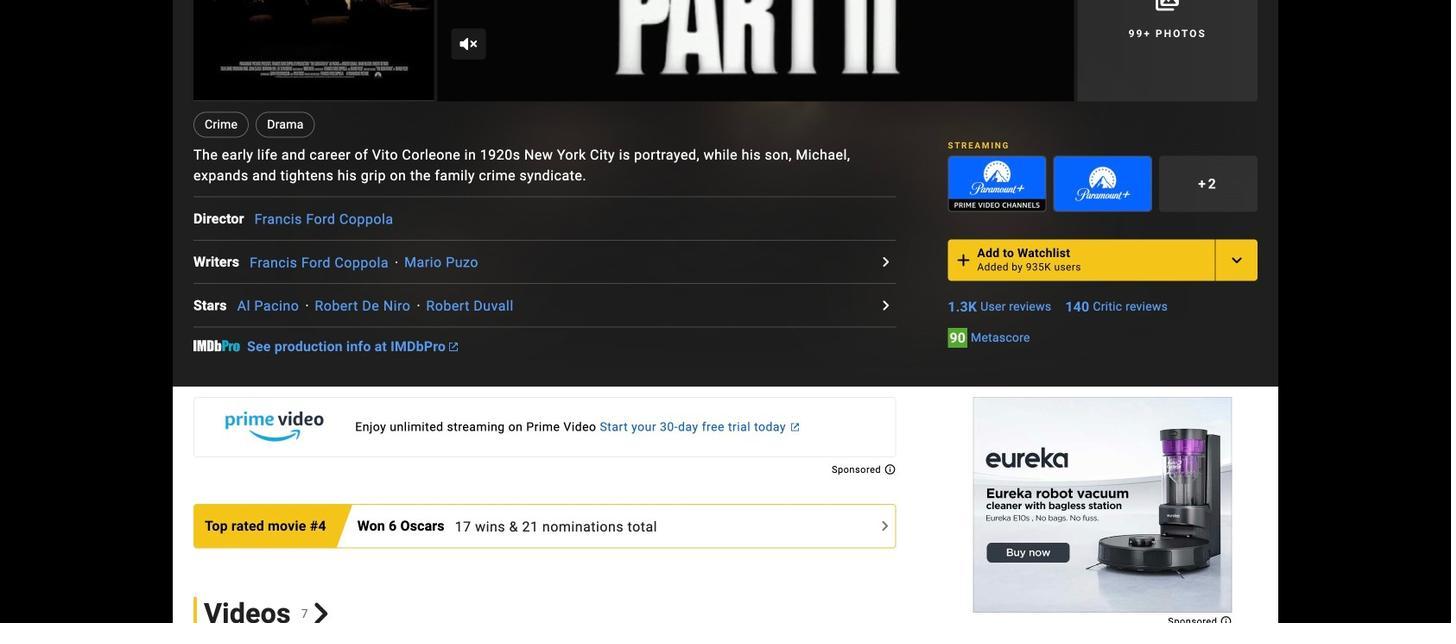 Task type: locate. For each thing, give the bounding box(es) containing it.
1 vertical spatial see full cast and crew image
[[875, 295, 896, 316]]

1 horizontal spatial watch on paramount+ image
[[1054, 157, 1151, 211]]

trailer for the godfather: part ii image
[[437, 0, 1074, 102]]

add title to another list image
[[1226, 250, 1247, 271]]

see full cast and crew element
[[193, 208, 254, 229]]

watch the godfather: part ii element
[[437, 0, 1074, 102]]

al pacino in the godfather part ii (1974) image
[[193, 0, 434, 100]]

see more awards and nominations image
[[874, 516, 895, 537]]

watch on paramount+ image
[[949, 157, 1046, 211], [1054, 157, 1151, 211]]

see full cast and crew image
[[875, 252, 896, 273], [875, 295, 896, 316]]

1 watch on paramount+ image from the left
[[949, 157, 1046, 211]]

group
[[193, 0, 434, 102], [437, 0, 1074, 102], [948, 156, 1046, 212], [1053, 156, 1152, 212]]

0 vertical spatial see full cast and crew image
[[875, 252, 896, 273]]

volume off image
[[458, 34, 479, 55]]

add image
[[953, 250, 974, 271]]

0 horizontal spatial watch on paramount+ image
[[949, 157, 1046, 211]]

video player application
[[437, 0, 1074, 102]]



Task type: vqa. For each thing, say whether or not it's contained in the screenshot.
add image
yes



Task type: describe. For each thing, give the bounding box(es) containing it.
sponsored content section
[[973, 397, 1232, 624]]

2 watch on paramount+ image from the left
[[1054, 157, 1151, 211]]

2 see full cast and crew image from the top
[[875, 295, 896, 316]]

1 see full cast and crew image from the top
[[875, 252, 896, 273]]

launch inline image
[[449, 343, 458, 352]]

chevron right inline image
[[310, 603, 332, 624]]



